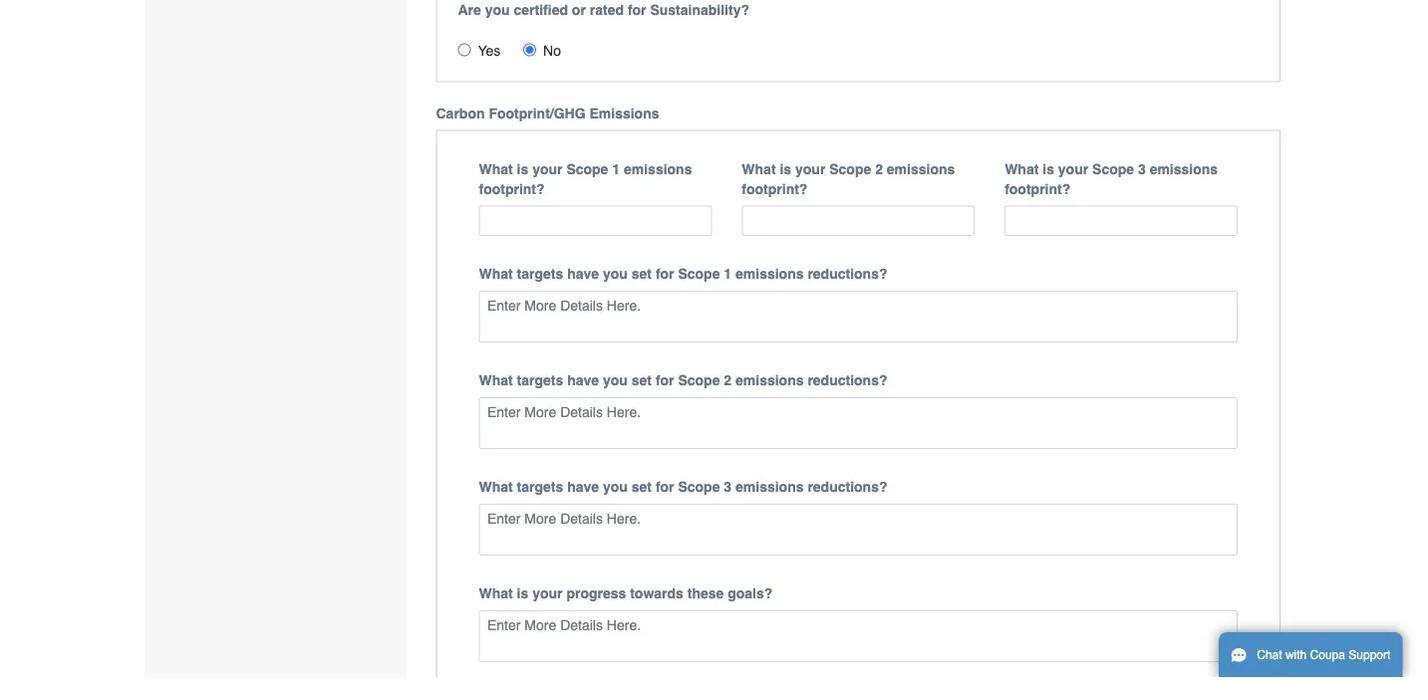 Task type: describe. For each thing, give the bounding box(es) containing it.
what is your progress towards these goals?
[[479, 586, 773, 602]]

What targets have you set for Scope 2 emissions reductions? text field
[[479, 397, 1238, 449]]

are you certified or rated for sustainability?
[[458, 1, 750, 17]]

chat with coupa support
[[1257, 649, 1391, 663]]

goals?
[[728, 586, 773, 602]]

your for what is your scope 2 emissions footprint?
[[795, 161, 826, 177]]

emissions inside what is your scope 2 emissions footprint?
[[887, 161, 955, 177]]

1 inside what is your scope 1 emissions footprint?
[[612, 161, 620, 177]]

your for what is your progress towards these goals?
[[532, 586, 563, 602]]

emissions
[[590, 105, 659, 121]]

towards
[[630, 586, 684, 602]]

is for what is your progress towards these goals?
[[517, 586, 529, 602]]

chat with coupa support button
[[1219, 633, 1403, 679]]

targets for what targets have you set for scope 2 emissions reductions?
[[517, 373, 563, 388]]

what targets have you set for scope 2 emissions reductions?
[[479, 373, 888, 388]]

what for what targets have you set for scope 3 emissions reductions?
[[479, 479, 513, 495]]

targets for what targets have you set for scope 3 emissions reductions?
[[517, 479, 563, 495]]

what for what is your scope 2 emissions footprint?
[[742, 161, 776, 177]]

targets for what targets have you set for scope 1 emissions reductions?
[[517, 266, 563, 282]]

your for what is your scope 3 emissions footprint?
[[1058, 161, 1089, 177]]

What is your Scope 3 emissions footprint? text field
[[1005, 206, 1238, 236]]

reductions? for what targets have you set for scope 2 emissions reductions?
[[808, 373, 888, 388]]

carbon
[[436, 105, 485, 121]]

footprint? for what is your scope 3 emissions footprint?
[[1005, 181, 1071, 197]]

scope inside what is your scope 1 emissions footprint?
[[566, 161, 608, 177]]

emissions inside what is your scope 1 emissions footprint?
[[624, 161, 692, 177]]

emissions inside "what is your scope 3 emissions footprint?"
[[1150, 161, 1218, 177]]

scope inside "what is your scope 3 emissions footprint?"
[[1092, 161, 1134, 177]]

with
[[1286, 649, 1307, 663]]

0 horizontal spatial 3
[[724, 479, 732, 495]]

what is your scope 2 emissions footprint?
[[742, 161, 955, 197]]

what for what targets have you set for scope 2 emissions reductions?
[[479, 373, 513, 388]]

support
[[1349, 649, 1391, 663]]

have for what targets have you set for scope 3 emissions reductions?
[[567, 479, 599, 495]]

for for 3
[[656, 479, 674, 495]]

footprint? for what is your scope 1 emissions footprint?
[[479, 181, 545, 197]]

set for 3
[[632, 479, 652, 495]]

chat
[[1257, 649, 1282, 663]]



Task type: vqa. For each thing, say whether or not it's contained in the screenshot.
'Coupa Supplier Portal' image
no



Task type: locate. For each thing, give the bounding box(es) containing it.
footprint/ghg
[[489, 105, 586, 121]]

What is your Scope 1 emissions footprint? text field
[[479, 206, 712, 236]]

1 reductions? from the top
[[808, 266, 888, 282]]

you for what targets have you set for scope 1 emissions reductions?
[[603, 266, 628, 282]]

1 vertical spatial 1
[[724, 266, 732, 282]]

for for 2
[[656, 373, 674, 388]]

1
[[612, 161, 620, 177], [724, 266, 732, 282]]

reductions? up the what targets have you set for scope 1 emissions reductions? text field
[[808, 266, 888, 282]]

footprint? inside what is your scope 1 emissions footprint?
[[479, 181, 545, 197]]

What is your Scope 2 emissions footprint? text field
[[742, 206, 975, 236]]

for for 1
[[656, 266, 674, 282]]

carbon footprint/ghg emissions
[[436, 105, 659, 121]]

are
[[458, 1, 481, 17]]

your up what is your scope 3 emissions footprint? text box
[[1058, 161, 1089, 177]]

scope inside what is your scope 2 emissions footprint?
[[829, 161, 871, 177]]

or
[[572, 1, 586, 17]]

3 have from the top
[[567, 479, 599, 495]]

2 have from the top
[[567, 373, 599, 388]]

you for what targets have you set for scope 3 emissions reductions?
[[603, 479, 628, 495]]

2 set from the top
[[632, 373, 652, 388]]

what inside what is your scope 2 emissions footprint?
[[742, 161, 776, 177]]

yes
[[478, 42, 501, 58]]

have for what targets have you set for scope 1 emissions reductions?
[[567, 266, 599, 282]]

1 vertical spatial targets
[[517, 373, 563, 388]]

0 vertical spatial 1
[[612, 161, 620, 177]]

set for 1
[[632, 266, 652, 282]]

0 vertical spatial have
[[567, 266, 599, 282]]

2 inside what is your scope 2 emissions footprint?
[[875, 161, 883, 177]]

2 targets from the top
[[517, 373, 563, 388]]

what targets have you set for scope 3 emissions reductions?
[[479, 479, 888, 495]]

emissions up what is your scope 3 emissions footprint? text box
[[1150, 161, 1218, 177]]

3 reductions? from the top
[[808, 479, 888, 495]]

these
[[687, 586, 724, 602]]

0 horizontal spatial footprint?
[[479, 181, 545, 197]]

your inside what is your scope 2 emissions footprint?
[[795, 161, 826, 177]]

what for what is your scope 3 emissions footprint?
[[1005, 161, 1039, 177]]

what inside what is your scope 1 emissions footprint?
[[479, 161, 513, 177]]

None radio
[[458, 43, 471, 56], [523, 43, 536, 56], [458, 43, 471, 56], [523, 43, 536, 56]]

what for what is your progress towards these goals?
[[479, 586, 513, 602]]

1 vertical spatial reductions?
[[808, 373, 888, 388]]

is for what is your scope 1 emissions footprint?
[[517, 161, 529, 177]]

is
[[517, 161, 529, 177], [780, 161, 791, 177], [1043, 161, 1054, 177], [517, 586, 529, 602]]

3 targets from the top
[[517, 479, 563, 495]]

0 vertical spatial set
[[632, 266, 652, 282]]

footprint? up what is your scope 3 emissions footprint? text box
[[1005, 181, 1071, 197]]

0 vertical spatial targets
[[517, 266, 563, 282]]

rated
[[590, 1, 624, 17]]

1 set from the top
[[632, 266, 652, 282]]

no
[[543, 42, 561, 58]]

emissions
[[624, 161, 692, 177], [887, 161, 955, 177], [1150, 161, 1218, 177], [736, 266, 804, 282], [736, 373, 804, 388], [736, 479, 804, 495]]

footprint? inside what is your scope 2 emissions footprint?
[[742, 181, 808, 197]]

your down "carbon footprint/ghg emissions"
[[532, 161, 563, 177]]

reductions?
[[808, 266, 888, 282], [808, 373, 888, 388], [808, 479, 888, 495]]

footprint?
[[479, 181, 545, 197], [742, 181, 808, 197], [1005, 181, 1071, 197]]

is for what is your scope 3 emissions footprint?
[[1043, 161, 1054, 177]]

footprint? down the footprint/ghg
[[479, 181, 545, 197]]

is down the footprint/ghg
[[517, 161, 529, 177]]

2 vertical spatial targets
[[517, 479, 563, 495]]

certified
[[514, 1, 568, 17]]

1 vertical spatial 3
[[724, 479, 732, 495]]

2
[[875, 161, 883, 177], [724, 373, 732, 388]]

set for 2
[[632, 373, 652, 388]]

What is your progress towards these goals? text field
[[479, 611, 1238, 663]]

what targets have you set for scope 1 emissions reductions?
[[479, 266, 888, 282]]

0 horizontal spatial 2
[[724, 373, 732, 388]]

is up what is your scope 3 emissions footprint? text box
[[1043, 161, 1054, 177]]

for
[[628, 1, 646, 17], [656, 266, 674, 282], [656, 373, 674, 388], [656, 479, 674, 495]]

is inside "what is your scope 3 emissions footprint?"
[[1043, 161, 1054, 177]]

reductions? up what targets have you set for scope 2 emissions reductions? text box
[[808, 373, 888, 388]]

3
[[1138, 161, 1146, 177], [724, 479, 732, 495]]

reductions? for what targets have you set for scope 3 emissions reductions?
[[808, 479, 888, 495]]

progress
[[566, 586, 626, 602]]

what is your scope 3 emissions footprint?
[[1005, 161, 1218, 197]]

1 vertical spatial have
[[567, 373, 599, 388]]

0 horizontal spatial 1
[[612, 161, 620, 177]]

emissions down "emissions" on the top left
[[624, 161, 692, 177]]

1 footprint? from the left
[[479, 181, 545, 197]]

2 vertical spatial have
[[567, 479, 599, 495]]

1 vertical spatial set
[[632, 373, 652, 388]]

0 vertical spatial 2
[[875, 161, 883, 177]]

3 set from the top
[[632, 479, 652, 495]]

what inside "what is your scope 3 emissions footprint?"
[[1005, 161, 1039, 177]]

2 reductions? from the top
[[808, 373, 888, 388]]

is left progress
[[517, 586, 529, 602]]

coupa
[[1310, 649, 1345, 663]]

your up what is your scope 2 emissions footprint? text field
[[795, 161, 826, 177]]

have
[[567, 266, 599, 282], [567, 373, 599, 388], [567, 479, 599, 495]]

is inside what is your scope 1 emissions footprint?
[[517, 161, 529, 177]]

2 footprint? from the left
[[742, 181, 808, 197]]

what for what is your scope 1 emissions footprint?
[[479, 161, 513, 177]]

scope
[[566, 161, 608, 177], [829, 161, 871, 177], [1092, 161, 1134, 177], [678, 266, 720, 282], [678, 373, 720, 388], [678, 479, 720, 495]]

2 vertical spatial set
[[632, 479, 652, 495]]

0 vertical spatial 3
[[1138, 161, 1146, 177]]

2 horizontal spatial footprint?
[[1005, 181, 1071, 197]]

1 have from the top
[[567, 266, 599, 282]]

reductions? for what targets have you set for scope 1 emissions reductions?
[[808, 266, 888, 282]]

your for what is your scope 1 emissions footprint?
[[532, 161, 563, 177]]

you
[[485, 1, 510, 17], [603, 266, 628, 282], [603, 373, 628, 388], [603, 479, 628, 495]]

footprint? inside "what is your scope 3 emissions footprint?"
[[1005, 181, 1071, 197]]

have for what targets have you set for scope 2 emissions reductions?
[[567, 373, 599, 388]]

what is your scope 1 emissions footprint?
[[479, 161, 692, 197]]

sustainability?
[[650, 1, 750, 17]]

emissions up what targets have you set for scope 3 emissions reductions? text field
[[736, 479, 804, 495]]

is up what is your scope 2 emissions footprint? text field
[[780, 161, 791, 177]]

What targets have you set for Scope 1 emissions reductions? text field
[[479, 291, 1238, 343]]

1 vertical spatial 2
[[724, 373, 732, 388]]

0 vertical spatial reductions?
[[808, 266, 888, 282]]

2 vertical spatial reductions?
[[808, 479, 888, 495]]

emissions up what is your scope 2 emissions footprint? text field
[[887, 161, 955, 177]]

is inside what is your scope 2 emissions footprint?
[[780, 161, 791, 177]]

your inside what is your scope 1 emissions footprint?
[[532, 161, 563, 177]]

3 inside "what is your scope 3 emissions footprint?"
[[1138, 161, 1146, 177]]

you for what targets have you set for scope 2 emissions reductions?
[[603, 373, 628, 388]]

what
[[479, 161, 513, 177], [742, 161, 776, 177], [1005, 161, 1039, 177], [479, 266, 513, 282], [479, 373, 513, 388], [479, 479, 513, 495], [479, 586, 513, 602]]

reductions? up what targets have you set for scope 3 emissions reductions? text field
[[808, 479, 888, 495]]

is for what is your scope 2 emissions footprint?
[[780, 161, 791, 177]]

what for what targets have you set for scope 1 emissions reductions?
[[479, 266, 513, 282]]

your
[[532, 161, 563, 177], [795, 161, 826, 177], [1058, 161, 1089, 177], [532, 586, 563, 602]]

1 targets from the top
[[517, 266, 563, 282]]

footprint? for what is your scope 2 emissions footprint?
[[742, 181, 808, 197]]

1 horizontal spatial 1
[[724, 266, 732, 282]]

footprint? up what is your scope 2 emissions footprint? text field
[[742, 181, 808, 197]]

What targets have you set for Scope 3 emissions reductions? text field
[[479, 504, 1238, 556]]

3 footprint? from the left
[[1005, 181, 1071, 197]]

your inside "what is your scope 3 emissions footprint?"
[[1058, 161, 1089, 177]]

emissions up what targets have you set for scope 2 emissions reductions? text box
[[736, 373, 804, 388]]

1 horizontal spatial footprint?
[[742, 181, 808, 197]]

set
[[632, 266, 652, 282], [632, 373, 652, 388], [632, 479, 652, 495]]

1 horizontal spatial 2
[[875, 161, 883, 177]]

targets
[[517, 266, 563, 282], [517, 373, 563, 388], [517, 479, 563, 495]]

1 horizontal spatial 3
[[1138, 161, 1146, 177]]

emissions up the what targets have you set for scope 1 emissions reductions? text field
[[736, 266, 804, 282]]

your left progress
[[532, 586, 563, 602]]



